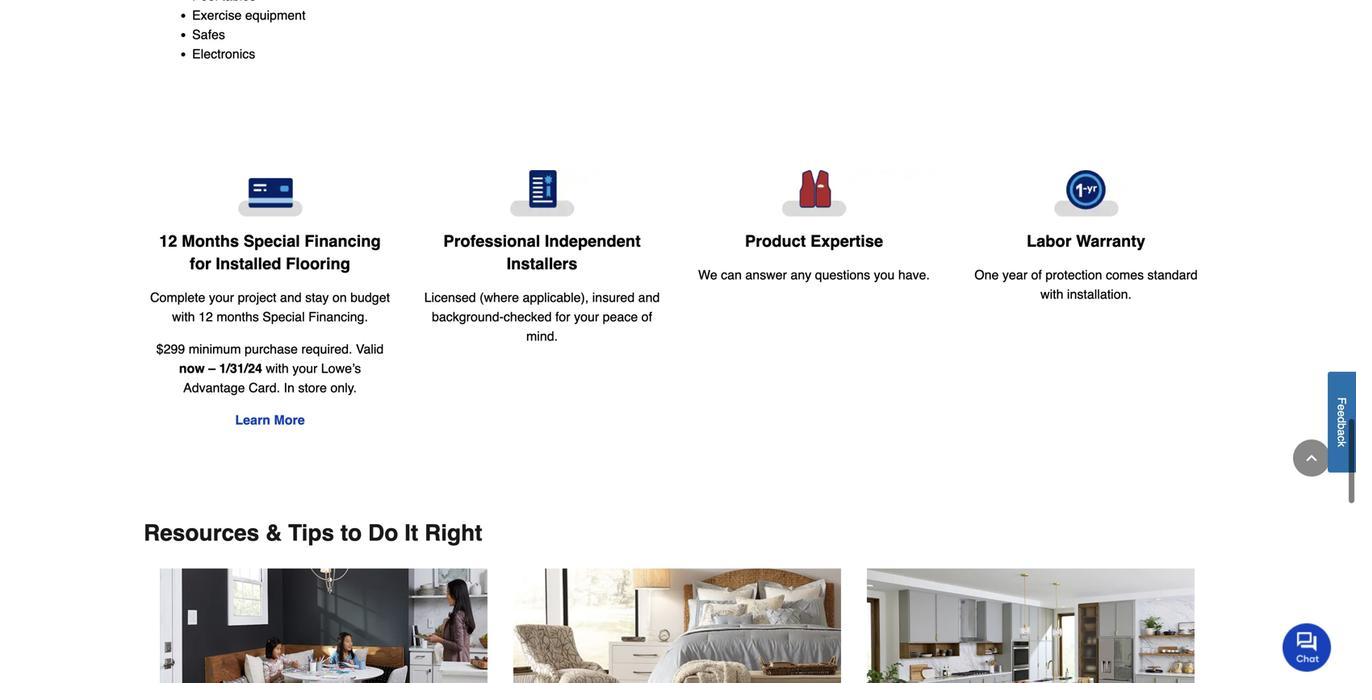 Task type: vqa. For each thing, say whether or not it's contained in the screenshot.
with in The One Year Of Protection Comes Standard With Installation.
yes



Task type: locate. For each thing, give the bounding box(es) containing it.
1 vertical spatial of
[[641, 310, 652, 324]]

your for lowe's
[[292, 361, 317, 376]]

0 vertical spatial for
[[190, 255, 211, 273]]

12
[[159, 232, 177, 251]]

financing.
[[308, 310, 368, 325]]

of inside one year of protection comes standard with installation.
[[1031, 268, 1042, 283]]

special up installed
[[244, 232, 300, 251]]

1 vertical spatial for
[[555, 310, 570, 324]]

0 horizontal spatial for
[[190, 255, 211, 273]]

1 horizontal spatial with
[[266, 361, 289, 376]]

checked
[[504, 310, 552, 324]]

1 vertical spatial special
[[262, 310, 305, 325]]

warranty
[[1076, 232, 1145, 251]]

1 horizontal spatial of
[[1031, 268, 1042, 283]]

with
[[1041, 287, 1063, 302], [172, 310, 195, 325], [266, 361, 289, 376]]

&
[[266, 521, 282, 547]]

0 horizontal spatial of
[[641, 310, 652, 324]]

your inside with your lowe's advantage card. in store only.
[[292, 361, 317, 376]]

your inside complete your project and stay on budget with 12 months special financing.
[[209, 290, 234, 305]]

lowe's
[[321, 361, 361, 376]]

0 horizontal spatial and
[[280, 290, 302, 305]]

and right the insured
[[638, 290, 660, 305]]

2 horizontal spatial with
[[1041, 287, 1063, 302]]

a lowe's red vest icon. image
[[691, 170, 937, 217]]

e up 'd'
[[1336, 405, 1348, 411]]

scroll to top element
[[1293, 440, 1330, 477]]

valid
[[356, 342, 384, 357]]

with down protection
[[1041, 287, 1063, 302]]

1 horizontal spatial your
[[292, 361, 317, 376]]

1 vertical spatial with
[[172, 310, 195, 325]]

a
[[1336, 430, 1348, 436]]

0 vertical spatial your
[[209, 290, 234, 305]]

product
[[745, 232, 806, 251]]

0 vertical spatial of
[[1031, 268, 1042, 283]]

your down the insured
[[574, 310, 599, 324]]

safes
[[192, 27, 225, 42]]

2 vertical spatial your
[[292, 361, 317, 376]]

2 vertical spatial with
[[266, 361, 289, 376]]

for
[[190, 255, 211, 273], [555, 310, 570, 324]]

minimum
[[189, 342, 241, 357]]

learn more link
[[235, 413, 305, 428]]

protection
[[1046, 268, 1102, 283]]

of right peace
[[641, 310, 652, 324]]

0 vertical spatial special
[[244, 232, 300, 251]]

e up b
[[1336, 411, 1348, 417]]

your
[[209, 290, 234, 305], [574, 310, 599, 324], [292, 361, 317, 376]]

labor
[[1027, 232, 1072, 251]]

12 months
[[199, 310, 259, 325]]

with down purchase
[[266, 361, 289, 376]]

months
[[182, 232, 239, 251]]

1 horizontal spatial and
[[638, 290, 660, 305]]

with down complete
[[172, 310, 195, 325]]

e
[[1336, 405, 1348, 411], [1336, 411, 1348, 417]]

special inside complete your project and stay on budget with 12 months special financing.
[[262, 310, 305, 325]]

chat invite button image
[[1283, 623, 1332, 672]]

0 vertical spatial with
[[1041, 287, 1063, 302]]

and left the stay
[[280, 290, 302, 305]]

do
[[368, 521, 398, 547]]

your up 12 months
[[209, 290, 234, 305]]

your up store
[[292, 361, 317, 376]]

one
[[974, 268, 999, 283]]

right
[[425, 521, 482, 547]]

1 vertical spatial your
[[574, 310, 599, 324]]

0 horizontal spatial your
[[209, 290, 234, 305]]

advantage
[[183, 381, 245, 396]]

for inside the licensed (where applicable), insured and background-checked for your peace of mind.
[[555, 310, 570, 324]]

professional
[[443, 232, 540, 251]]

of
[[1031, 268, 1042, 283], [641, 310, 652, 324]]

b
[[1336, 424, 1348, 430]]

1 horizontal spatial for
[[555, 310, 570, 324]]

2 and from the left
[[280, 290, 302, 305]]

professional independent installers
[[443, 232, 641, 273]]

k
[[1336, 442, 1348, 448]]

2 horizontal spatial your
[[574, 310, 599, 324]]

learn
[[235, 413, 270, 428]]

insured
[[592, 290, 635, 305]]

for down applicable),
[[555, 310, 570, 324]]

and
[[638, 290, 660, 305], [280, 290, 302, 305]]

in
[[284, 381, 295, 396]]

special
[[244, 232, 300, 251], [262, 310, 305, 325]]

background-
[[432, 310, 504, 324]]

$299
[[156, 342, 185, 357]]

product expertise
[[745, 232, 883, 251]]

can
[[721, 268, 742, 282]]

0 horizontal spatial with
[[172, 310, 195, 325]]

of right year
[[1031, 268, 1042, 283]]

we
[[698, 268, 717, 282]]

a dark blue credit card icon. image
[[147, 170, 393, 217]]

1 and from the left
[[638, 290, 660, 305]]

resources & tips to do it right
[[144, 521, 482, 547]]

card.
[[249, 381, 280, 396]]

special down project
[[262, 310, 305, 325]]

questions
[[815, 268, 870, 282]]

for down months
[[190, 255, 211, 273]]

store
[[298, 381, 327, 396]]

more
[[274, 413, 305, 428]]

with inside complete your project and stay on budget with 12 months special financing.
[[172, 310, 195, 325]]



Task type: describe. For each thing, give the bounding box(es) containing it.
one year of protection comes standard with installation.
[[974, 268, 1198, 302]]

peace
[[603, 310, 638, 324]]

purchase
[[245, 342, 298, 357]]

licensed
[[424, 290, 476, 305]]

for inside 12 months special financing for installed flooring
[[190, 255, 211, 273]]

have.
[[898, 268, 930, 282]]

tips
[[288, 521, 334, 547]]

12 months special financing for installed flooring
[[159, 232, 381, 273]]

(where
[[480, 290, 519, 305]]

chevron up image
[[1304, 450, 1320, 467]]

standard
[[1147, 268, 1198, 283]]

flooring
[[286, 255, 350, 273]]

we can answer any questions you have.
[[698, 268, 930, 282]]

complete
[[150, 290, 205, 305]]

licensed (where applicable), insured and background-checked for your peace of mind.
[[424, 290, 660, 344]]

exercise
[[192, 8, 242, 23]]

installers
[[507, 255, 577, 273]]

electronics
[[192, 46, 255, 61]]

a blue 1-year labor warranty icon. image
[[963, 170, 1209, 217]]

to
[[340, 521, 362, 547]]

required.
[[301, 342, 352, 357]]

year
[[1002, 268, 1028, 283]]

–
[[208, 361, 216, 376]]

of inside the licensed (where applicable), insured and background-checked for your peace of mind.
[[641, 310, 652, 324]]

comes
[[1106, 268, 1144, 283]]

your for project
[[209, 290, 234, 305]]

1 e from the top
[[1336, 405, 1348, 411]]

budget
[[350, 290, 390, 305]]

2 e from the top
[[1336, 411, 1348, 417]]

f e e d b a c k
[[1336, 398, 1348, 448]]

answer
[[745, 268, 787, 282]]

f
[[1336, 398, 1348, 405]]

exercise equipment safes electronics
[[192, 8, 306, 61]]

your inside the licensed (where applicable), insured and background-checked for your peace of mind.
[[574, 310, 599, 324]]

project
[[238, 290, 276, 305]]

with your lowe's advantage card. in store only.
[[183, 361, 361, 396]]

complete your project and stay on budget with 12 months special financing.
[[150, 290, 390, 325]]

financing
[[305, 232, 381, 251]]

you
[[874, 268, 895, 282]]

now
[[179, 361, 205, 376]]

equipment
[[245, 8, 306, 23]]

d
[[1336, 417, 1348, 424]]

f e e d b a c k button
[[1328, 372, 1356, 473]]

expertise
[[810, 232, 883, 251]]

learn more
[[235, 413, 305, 428]]

installed
[[216, 255, 281, 273]]

$299 minimum purchase required. valid now – 1/31/24
[[156, 342, 384, 376]]

stay
[[305, 290, 329, 305]]

independent
[[545, 232, 641, 251]]

mind.
[[526, 329, 558, 344]]

resources
[[144, 521, 259, 547]]

on
[[332, 290, 347, 305]]

any
[[791, 268, 811, 282]]

1/31/24
[[219, 361, 262, 376]]

and inside complete your project and stay on budget with 12 months special financing.
[[280, 290, 302, 305]]

applicable),
[[523, 290, 589, 305]]

dark engineered flooring in a bedroom with camel brown bed, furniture and light gray comforter. image
[[513, 569, 841, 684]]

special inside 12 months special financing for installed flooring
[[244, 232, 300, 251]]

installation.
[[1067, 287, 1132, 302]]

c
[[1336, 436, 1348, 442]]

and inside the licensed (where applicable), insured and background-checked for your peace of mind.
[[638, 290, 660, 305]]

with inside one year of protection comes standard with installation.
[[1041, 287, 1063, 302]]

labor warranty
[[1027, 232, 1145, 251]]

with inside with your lowe's advantage card. in store only.
[[266, 361, 289, 376]]

a dark blue background check icon. image
[[419, 170, 665, 217]]

only.
[[330, 381, 357, 396]]

it
[[405, 521, 418, 547]]

two girls sitting sitting at a kitchen table being served food by their mother. image
[[160, 569, 488, 684]]

cement floors are a durable surface for floors in a kitchen. image
[[867, 569, 1195, 684]]



